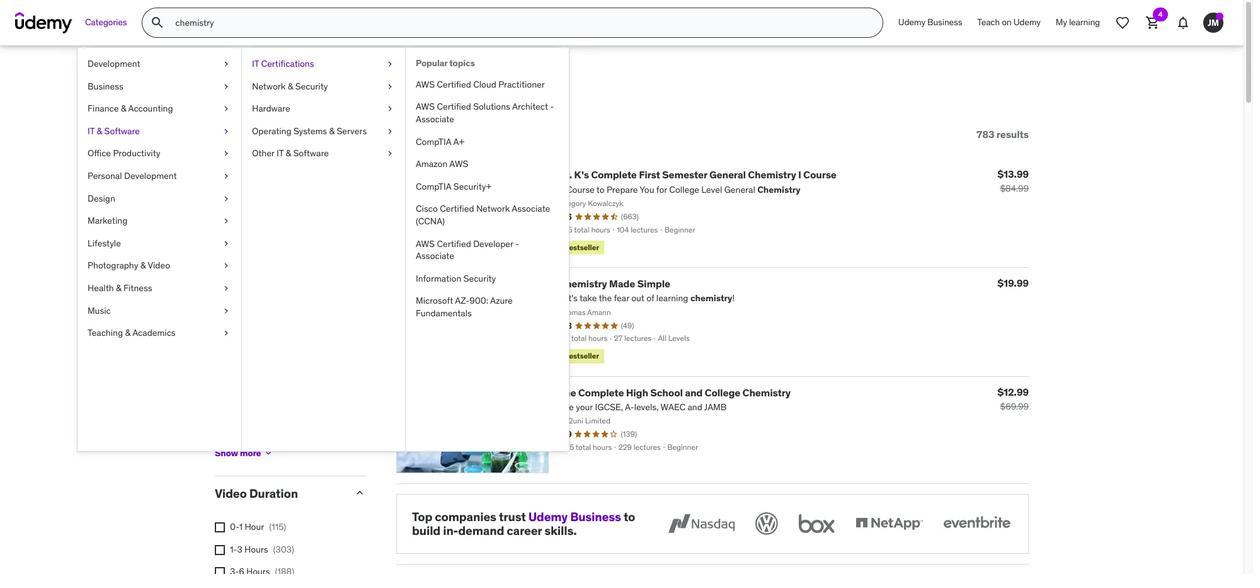 Task type: vqa. For each thing, say whether or not it's contained in the screenshot.
Teaching & Academics
yes



Task type: describe. For each thing, give the bounding box(es) containing it.
783 results status
[[977, 128, 1029, 141]]

chemistry made simple
[[559, 277, 670, 290]]

marketing
[[88, 215, 128, 226]]

português
[[230, 444, 271, 455]]

0 vertical spatial network
[[252, 80, 286, 92]]

semester
[[662, 168, 707, 181]]

xsmall image for network & security
[[385, 80, 395, 93]]

small image
[[353, 487, 366, 499]]

volkswagen image
[[753, 509, 781, 537]]

teaching & academics
[[88, 327, 176, 338]]

dr.
[[559, 168, 572, 181]]

teaching
[[88, 327, 123, 338]]

results for 783 results
[[997, 128, 1029, 140]]

hours
[[244, 544, 268, 555]]

aws certified developer - associate link
[[406, 233, 569, 268]]

the complete high school and college chemistry link
[[559, 386, 791, 399]]

companies
[[435, 509, 496, 524]]

network inside cisco certified network associate (ccna)
[[476, 203, 510, 214]]

servers
[[337, 125, 367, 137]]

udemy inside teach on udemy link
[[1014, 17, 1041, 28]]

783 for 783 results for "chemistry"
[[215, 74, 251, 100]]

simple
[[637, 277, 670, 290]]

associate inside aws certified solutions architect - associate
[[416, 113, 454, 125]]

comptia security+
[[416, 181, 492, 192]]

nasdaq image
[[665, 509, 738, 537]]

comptia security+ link
[[406, 176, 569, 198]]

0 horizontal spatial udemy
[[528, 509, 568, 524]]

notifications image
[[1176, 15, 1191, 30]]

(115)
[[269, 521, 286, 533]]

1 vertical spatial business
[[88, 80, 123, 92]]

the
[[559, 386, 576, 399]]

$19.99
[[998, 277, 1029, 289]]

general
[[710, 168, 746, 181]]

language
[[215, 319, 270, 334]]

cloud
[[473, 79, 496, 90]]

comptia a+
[[416, 136, 464, 147]]

fitness
[[123, 282, 152, 294]]

chemistry made simple link
[[559, 277, 670, 290]]

0 horizontal spatial software
[[104, 125, 140, 137]]

900:
[[470, 295, 488, 306]]

small image
[[223, 128, 236, 141]]

certified for developer
[[437, 238, 471, 249]]

& right other
[[286, 148, 291, 159]]

xsmall image for business
[[221, 80, 231, 93]]

0-1 hour (115)
[[230, 521, 286, 533]]

1 horizontal spatial business
[[570, 509, 621, 524]]

developer
[[473, 238, 513, 249]]

high
[[626, 386, 648, 399]]

music
[[88, 305, 111, 316]]

academics
[[132, 327, 176, 338]]

1 horizontal spatial udemy
[[898, 17, 926, 28]]

microsoft az-900: azure fundamentals link
[[406, 290, 569, 325]]

cisco certified network associate (ccna)
[[416, 203, 550, 227]]

development link
[[78, 53, 241, 75]]

and
[[685, 386, 703, 399]]

हिन्दी
[[230, 399, 246, 411]]

(ccna)
[[416, 215, 445, 227]]

to
[[624, 509, 635, 524]]

i
[[798, 168, 801, 181]]

xsmall image for other it & software
[[385, 148, 395, 160]]

3
[[237, 544, 242, 555]]

xsmall image inside hardware link
[[385, 103, 395, 115]]

music link
[[78, 300, 241, 322]]

jm
[[1208, 17, 1219, 28]]

& for security
[[288, 80, 293, 92]]

skills.
[[545, 523, 577, 538]]

show
[[215, 447, 238, 459]]

xsmall image for lifestyle
[[221, 237, 231, 250]]

information security link
[[406, 268, 569, 290]]

video duration button
[[215, 486, 343, 501]]

& for video
[[140, 260, 146, 271]]

aws certified solutions architect - associate link
[[406, 96, 569, 131]]

network & security link
[[242, 75, 405, 98]]

1-
[[230, 544, 237, 555]]

microsoft az-900: azure fundamentals
[[416, 295, 513, 319]]

& for accounting
[[121, 103, 126, 114]]

0 vertical spatial development
[[88, 58, 140, 69]]

aws certified cloud practitioner link
[[406, 74, 569, 96]]

xsmall image for it & software
[[221, 125, 231, 138]]

operating
[[252, 125, 291, 137]]

xsmall image for marketing
[[221, 215, 231, 227]]

first
[[639, 168, 660, 181]]

it certifications
[[252, 58, 314, 69]]

$69.99
[[1000, 400, 1029, 412]]

udemy image
[[15, 12, 72, 33]]

photography & video link
[[78, 255, 241, 277]]

associate inside cisco certified network associate (ccna)
[[512, 203, 550, 214]]

it & software
[[88, 125, 140, 137]]

my learning
[[1056, 17, 1100, 28]]

filter
[[238, 128, 263, 140]]

certifications
[[261, 58, 314, 69]]

personal development link
[[78, 165, 241, 187]]

aws for aws certified solutions architect - associate
[[416, 101, 435, 112]]

& for fitness
[[116, 282, 121, 294]]

xsmall image inside 'show more' button
[[264, 448, 274, 458]]

for
[[325, 74, 352, 100]]

language button
[[215, 319, 343, 334]]

1 vertical spatial complete
[[578, 386, 624, 399]]

certified for cloud
[[437, 79, 471, 90]]

aws certified solutions architect - associate
[[416, 101, 554, 125]]

xsmall image for personal development
[[221, 170, 231, 182]]

az-
[[455, 295, 470, 306]]

chemistry for the complete high school and college chemistry
[[743, 386, 791, 399]]

office
[[88, 148, 111, 159]]

health
[[88, 282, 114, 294]]

cisco
[[416, 203, 438, 214]]

results for 783 results for "chemistry"
[[255, 74, 321, 100]]

"chemistry"
[[356, 74, 471, 100]]

office productivity
[[88, 148, 160, 159]]

it for it certifications
[[252, 58, 259, 69]]

demand
[[458, 523, 504, 538]]

netapp image
[[853, 509, 926, 537]]

eventbrite image
[[941, 509, 1013, 537]]

xsmall image for development
[[221, 58, 231, 70]]

top companies trust udemy business
[[412, 509, 621, 524]]



Task type: locate. For each thing, give the bounding box(es) containing it.
chemistry
[[748, 168, 796, 181], [559, 277, 607, 290], [743, 386, 791, 399]]

ratings button
[[215, 179, 343, 194]]

information
[[416, 273, 461, 284]]

1 comptia from the top
[[416, 136, 451, 147]]

hardware link
[[242, 98, 405, 120]]

Search for anything text field
[[173, 12, 868, 33]]

1 vertical spatial security
[[464, 273, 496, 284]]

teach
[[977, 17, 1000, 28]]

associate inside 'aws certified developer - associate'
[[416, 250, 454, 262]]

1 vertical spatial network
[[476, 203, 510, 214]]

video duration
[[215, 486, 298, 501]]

$13.99 $84.99
[[998, 168, 1029, 194]]

0 vertical spatial business
[[928, 17, 962, 28]]

amazon aws
[[416, 158, 468, 170]]

1 horizontal spatial udemy business link
[[891, 8, 970, 38]]

chemistry left "made"
[[559, 277, 607, 290]]

certified inside aws certified solutions architect - associate
[[437, 101, 471, 112]]

ratings
[[215, 179, 258, 194]]

personal
[[88, 170, 122, 181]]

783 results
[[977, 128, 1029, 140]]

1 vertical spatial 783
[[977, 128, 995, 140]]

aws inside 'aws certified developer - associate'
[[416, 238, 435, 249]]

development down categories dropdown button
[[88, 58, 140, 69]]

accounting
[[128, 103, 173, 114]]

0 horizontal spatial results
[[255, 74, 321, 100]]

0 vertical spatial results
[[255, 74, 321, 100]]

xsmall image inside marketing "link"
[[221, 215, 231, 227]]

783 inside status
[[977, 128, 995, 140]]

xsmall image
[[221, 58, 231, 70], [385, 58, 395, 70], [221, 80, 231, 93], [385, 80, 395, 93], [221, 125, 231, 138], [385, 148, 395, 160], [221, 170, 231, 182], [221, 215, 231, 227], [221, 237, 231, 250], [221, 305, 231, 317], [221, 327, 231, 339], [215, 522, 225, 533], [215, 545, 225, 555]]

finance & accounting link
[[78, 98, 241, 120]]

it for it & software
[[88, 125, 95, 137]]

xsmall image for music
[[221, 305, 231, 317]]

shopping cart with 4 items image
[[1146, 15, 1161, 30]]

2 horizontal spatial it
[[277, 148, 284, 159]]

0 vertical spatial 783
[[215, 74, 251, 100]]

results up $13.99
[[997, 128, 1029, 140]]

xsmall image inside health & fitness link
[[221, 282, 231, 295]]

1 horizontal spatial 783
[[977, 128, 995, 140]]

1 vertical spatial it
[[88, 125, 95, 137]]

architect
[[512, 101, 548, 112]]

business up finance
[[88, 80, 123, 92]]

other it & software
[[252, 148, 329, 159]]

xsmall image
[[221, 103, 231, 115], [385, 103, 395, 115], [385, 125, 395, 138], [221, 148, 231, 160], [221, 193, 231, 205], [221, 260, 231, 272], [221, 282, 231, 295], [215, 356, 225, 366], [215, 378, 225, 388], [215, 400, 225, 411], [215, 423, 225, 433], [264, 448, 274, 458], [215, 567, 225, 574]]

aws down "chemistry"
[[416, 101, 435, 112]]

lifestyle link
[[78, 232, 241, 255]]

0 vertical spatial complete
[[591, 168, 637, 181]]

1-3 hours (303)
[[230, 544, 294, 555]]

popular
[[416, 57, 448, 69]]

2 vertical spatial business
[[570, 509, 621, 524]]

aws down popular at the left top of page
[[416, 79, 435, 90]]

xsmall image for it certifications
[[385, 58, 395, 70]]

0 vertical spatial comptia
[[416, 136, 451, 147]]

associate down comptia security+ link
[[512, 203, 550, 214]]

udemy business link left teach
[[891, 8, 970, 38]]

results down "certifications"
[[255, 74, 321, 100]]

0 vertical spatial software
[[104, 125, 140, 137]]

aws down a+
[[449, 158, 468, 170]]

& down "certifications"
[[288, 80, 293, 92]]

العربية
[[230, 377, 249, 388]]

0 horizontal spatial udemy business link
[[528, 509, 621, 524]]

1 horizontal spatial it
[[252, 58, 259, 69]]

xsmall image inside office productivity link
[[221, 148, 231, 160]]

security+
[[454, 181, 492, 192]]

xsmall image inside personal development link
[[221, 170, 231, 182]]

certified down aws certified cloud practitioner
[[437, 101, 471, 112]]

the complete high school and college chemistry
[[559, 386, 791, 399]]

it right other
[[277, 148, 284, 159]]

security down it certifications link
[[295, 80, 328, 92]]

certified down (ccna)
[[437, 238, 471, 249]]

783 for 783 results
[[977, 128, 995, 140]]

& inside "link"
[[140, 260, 146, 271]]

complete right the
[[578, 386, 624, 399]]

1 vertical spatial udemy business link
[[528, 509, 621, 524]]

development down office productivity link
[[124, 170, 177, 181]]

certified for solutions
[[437, 101, 471, 112]]

0 vertical spatial associate
[[416, 113, 454, 125]]

0 vertical spatial -
[[550, 101, 554, 112]]

certified inside cisco certified network associate (ccna)
[[440, 203, 474, 214]]

it up the office
[[88, 125, 95, 137]]

video up '0-'
[[215, 486, 247, 501]]

xsmall image inside photography & video "link"
[[221, 260, 231, 272]]

on
[[1002, 17, 1012, 28]]

photography
[[88, 260, 138, 271]]

network & security
[[252, 80, 328, 92]]

duration
[[249, 486, 298, 501]]

2 vertical spatial chemistry
[[743, 386, 791, 399]]

aws certified developer - associate
[[416, 238, 519, 262]]

it left "certifications"
[[252, 58, 259, 69]]

it inside it certifications link
[[252, 58, 259, 69]]

& left "servers"
[[329, 125, 335, 137]]

xsmall image inside finance & accounting link
[[221, 103, 231, 115]]

xsmall image inside development link
[[221, 58, 231, 70]]

xsmall image inside lifestyle link
[[221, 237, 231, 250]]

$12.99 $69.99
[[998, 385, 1029, 412]]

1 horizontal spatial video
[[215, 486, 247, 501]]

associate up comptia a+ at the top of page
[[416, 113, 454, 125]]

aws
[[416, 79, 435, 90], [416, 101, 435, 112], [449, 158, 468, 170], [416, 238, 435, 249]]

software down systems
[[293, 148, 329, 159]]

comptia for comptia a+
[[416, 136, 451, 147]]

design
[[88, 193, 115, 204]]

&
[[288, 80, 293, 92], [121, 103, 126, 114], [97, 125, 102, 137], [329, 125, 335, 137], [286, 148, 291, 159], [140, 260, 146, 271], [116, 282, 121, 294], [125, 327, 131, 338]]

photography & video
[[88, 260, 170, 271]]

chemistry right college on the bottom
[[743, 386, 791, 399]]

it inside other it & software link
[[277, 148, 284, 159]]

1 vertical spatial -
[[515, 238, 519, 249]]

783 results for "chemistry"
[[215, 74, 471, 100]]

aws down (ccna)
[[416, 238, 435, 249]]

- inside aws certified solutions architect - associate
[[550, 101, 554, 112]]

results inside status
[[997, 128, 1029, 140]]

college
[[705, 386, 741, 399]]

business link
[[78, 75, 241, 98]]

1 vertical spatial chemistry
[[559, 277, 607, 290]]

teach on udemy link
[[970, 8, 1048, 38]]

teach on udemy
[[977, 17, 1041, 28]]

aws inside aws certified solutions architect - associate
[[416, 101, 435, 112]]

hardware
[[252, 103, 290, 114]]

xsmall image inside music link
[[221, 305, 231, 317]]

associate up information
[[416, 250, 454, 262]]

other it & software link
[[242, 143, 405, 165]]

xsmall image inside other it & software link
[[385, 148, 395, 160]]

security up 900:
[[464, 273, 496, 284]]

1 horizontal spatial software
[[293, 148, 329, 159]]

& right finance
[[121, 103, 126, 114]]

k's
[[574, 168, 589, 181]]

it
[[252, 58, 259, 69], [88, 125, 95, 137], [277, 148, 284, 159]]

0 vertical spatial security
[[295, 80, 328, 92]]

to build in-demand career skills.
[[412, 509, 635, 538]]

health & fitness
[[88, 282, 152, 294]]

xsmall image for teaching & academics
[[221, 327, 231, 339]]

2 vertical spatial associate
[[416, 250, 454, 262]]

security inside it certifications element
[[464, 273, 496, 284]]

network down comptia security+ link
[[476, 203, 510, 214]]

0 horizontal spatial business
[[88, 80, 123, 92]]

practitioner
[[499, 79, 545, 90]]

0 horizontal spatial 783
[[215, 74, 251, 100]]

operating systems & servers
[[252, 125, 367, 137]]

business left to
[[570, 509, 621, 524]]

finance
[[88, 103, 119, 114]]

xsmall image inside business link
[[221, 80, 231, 93]]

2 comptia from the top
[[416, 181, 451, 192]]

aws for aws certified cloud practitioner
[[416, 79, 435, 90]]

$84.99
[[1000, 183, 1029, 194]]

0 vertical spatial it
[[252, 58, 259, 69]]

xsmall image inside 'teaching & academics' link
[[221, 327, 231, 339]]

certified for network
[[440, 203, 474, 214]]

microsoft
[[416, 295, 453, 306]]

certified inside 'aws certified developer - associate'
[[437, 238, 471, 249]]

comptia for comptia security+
[[416, 181, 451, 192]]

1 vertical spatial software
[[293, 148, 329, 159]]

udemy business link left to
[[528, 509, 621, 524]]

my
[[1056, 17, 1067, 28]]

xsmall image inside 'it & software' link
[[221, 125, 231, 138]]

teaching & academics link
[[78, 322, 241, 344]]

comptia down amazon
[[416, 181, 451, 192]]

information security
[[416, 273, 496, 284]]

amazon aws link
[[406, 153, 569, 176]]

video inside "link"
[[148, 260, 170, 271]]

0 vertical spatial video
[[148, 260, 170, 271]]

chemistry for dr. k's complete first semester general chemistry i course
[[748, 168, 796, 181]]

other
[[252, 148, 274, 159]]

2 vertical spatial it
[[277, 148, 284, 159]]

0 horizontal spatial network
[[252, 80, 286, 92]]

0 horizontal spatial security
[[295, 80, 328, 92]]

my learning link
[[1048, 8, 1108, 38]]

complete right k's
[[591, 168, 637, 181]]

dr. k's complete first semester general chemistry i course
[[559, 168, 837, 181]]

0 horizontal spatial it
[[88, 125, 95, 137]]

1 vertical spatial video
[[215, 486, 247, 501]]

associate
[[416, 113, 454, 125], [512, 203, 550, 214], [416, 250, 454, 262]]

xsmall image inside network & security link
[[385, 80, 395, 93]]

& for academics
[[125, 327, 131, 338]]

aws for aws certified developer - associate
[[416, 238, 435, 249]]

xsmall image inside it certifications link
[[385, 58, 395, 70]]

0 vertical spatial udemy business link
[[891, 8, 970, 38]]

business left teach
[[928, 17, 962, 28]]

made
[[609, 277, 635, 290]]

xsmall image inside operating systems & servers link
[[385, 125, 395, 138]]

2 horizontal spatial udemy
[[1014, 17, 1041, 28]]

0 horizontal spatial video
[[148, 260, 170, 271]]

& up the office
[[97, 125, 102, 137]]

1 vertical spatial results
[[997, 128, 1029, 140]]

software up office productivity at the left top of page
[[104, 125, 140, 137]]

1 horizontal spatial security
[[464, 273, 496, 284]]

submit search image
[[150, 15, 165, 30]]

certified down topics in the top of the page
[[437, 79, 471, 90]]

- inside 'aws certified developer - associate'
[[515, 238, 519, 249]]

box image
[[796, 509, 838, 537]]

video down lifestyle link
[[148, 260, 170, 271]]

1 vertical spatial comptia
[[416, 181, 451, 192]]

xsmall image inside design link
[[221, 193, 231, 205]]

1 horizontal spatial -
[[550, 101, 554, 112]]

wishlist image
[[1115, 15, 1130, 30]]

trust
[[499, 509, 526, 524]]

career
[[507, 523, 542, 538]]

amazon
[[416, 158, 448, 170]]

2 horizontal spatial business
[[928, 17, 962, 28]]

cisco certified network associate (ccna) link
[[406, 198, 569, 233]]

school
[[650, 386, 683, 399]]

network up 'hardware' at left top
[[252, 80, 286, 92]]

1 horizontal spatial results
[[997, 128, 1029, 140]]

design link
[[78, 187, 241, 210]]

- right 'architect'
[[550, 101, 554, 112]]

health & fitness link
[[78, 277, 241, 300]]

comptia
[[416, 136, 451, 147], [416, 181, 451, 192]]

& for software
[[97, 125, 102, 137]]

& right health
[[116, 282, 121, 294]]

show more
[[215, 447, 261, 459]]

solutions
[[473, 101, 510, 112]]

0 horizontal spatial -
[[515, 238, 519, 249]]

popular topics
[[416, 57, 475, 69]]

comptia up amazon
[[416, 136, 451, 147]]

& right "teaching"
[[125, 327, 131, 338]]

build
[[412, 523, 441, 538]]

video
[[148, 260, 170, 271], [215, 486, 247, 501]]

1 vertical spatial associate
[[512, 203, 550, 214]]

1 horizontal spatial network
[[476, 203, 510, 214]]

& up fitness
[[140, 260, 146, 271]]

0 vertical spatial chemistry
[[748, 168, 796, 181]]

you have alerts image
[[1216, 13, 1224, 20]]

it inside 'it & software' link
[[88, 125, 95, 137]]

operating systems & servers link
[[242, 120, 405, 143]]

chemistry left i
[[748, 168, 796, 181]]

1 vertical spatial development
[[124, 170, 177, 181]]

- right developer
[[515, 238, 519, 249]]

it certifications element
[[405, 48, 569, 451]]

certified down "comptia security+"
[[440, 203, 474, 214]]



